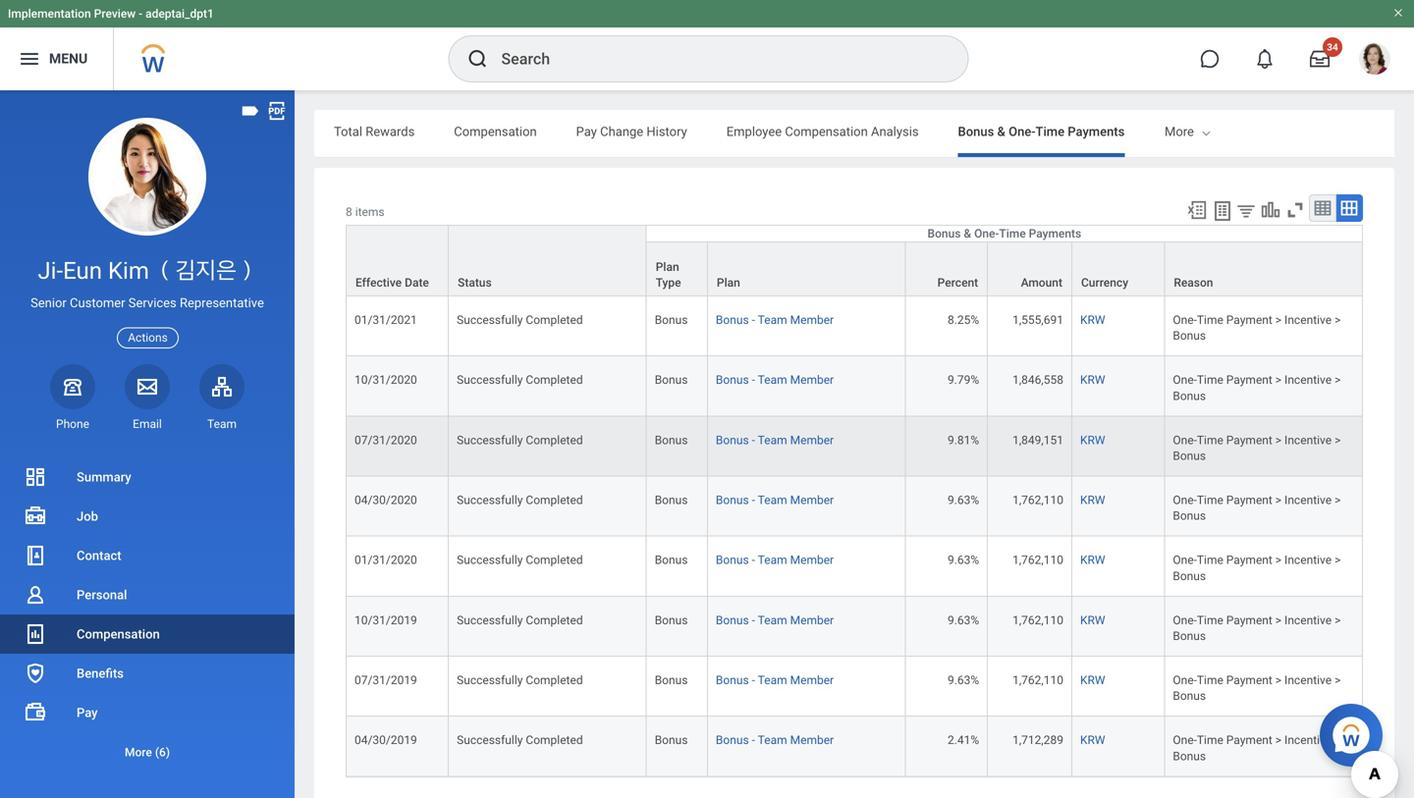 Task type: describe. For each thing, give the bounding box(es) containing it.
incentive for 04/30/2020
[[1285, 494, 1332, 507]]

kim
[[108, 257, 149, 285]]

bonus - team member link for 01/31/2020
[[716, 550, 834, 567]]

member for 10/31/2020
[[790, 373, 834, 387]]

plan type button
[[647, 243, 707, 296]]

job link
[[0, 497, 295, 536]]

plan type
[[656, 260, 681, 290]]

krw for 01/31/2020
[[1080, 554, 1105, 567]]

implementation
[[8, 7, 91, 21]]

reimbursable allowance plan activity
[[1164, 124, 1377, 139]]

reason button
[[1165, 243, 1362, 296]]

payment for 07/31/2019
[[1226, 674, 1273, 688]]

plan button
[[708, 243, 905, 296]]

team for 04/30/2019
[[758, 734, 787, 748]]

menu button
[[0, 27, 113, 90]]

- for 01/31/2021
[[752, 313, 755, 327]]

successfully completed for 07/31/2019
[[457, 674, 583, 688]]

phone ji-eun kim （김지은） element
[[50, 416, 95, 432]]

pay image
[[24, 701, 47, 725]]

3 incentive from the top
[[1285, 434, 1332, 447]]

phone button
[[50, 364, 95, 432]]

currency button
[[1072, 243, 1164, 296]]

menu banner
[[0, 0, 1414, 90]]

9.81%
[[948, 434, 979, 447]]

phone image
[[59, 375, 86, 399]]

34
[[1327, 41, 1338, 53]]

krw link for 01/31/2021
[[1080, 309, 1105, 327]]

team for 01/31/2020
[[758, 554, 787, 567]]

6 one-time payment > incentive > bonus from the top
[[1173, 614, 1341, 643]]

row containing 07/31/2019
[[346, 657, 1363, 717]]

allowance
[[1245, 124, 1304, 139]]

9.63% for 10/31/2019
[[948, 614, 979, 627]]

successfully completed for 07/31/2020
[[457, 434, 583, 447]]

successfully completed for 10/31/2019
[[457, 614, 583, 627]]

adeptai_dpt1
[[145, 7, 214, 21]]

one- for 04/30/2019 one-time payment > incentive > bonus element
[[1173, 734, 1197, 748]]

1,762,110 for 04/30/2020
[[1013, 494, 1064, 507]]

team for 01/31/2021
[[758, 313, 787, 327]]

8
[[346, 205, 352, 219]]

row containing plan type
[[346, 242, 1363, 297]]

krw for 10/31/2019
[[1080, 614, 1105, 627]]

krw link for 04/30/2019
[[1080, 730, 1105, 748]]

9.63% for 04/30/2020
[[948, 494, 979, 507]]

0 vertical spatial &
[[997, 124, 1006, 139]]

successfully for 01/31/2020
[[457, 554, 523, 567]]

bonus inside popup button
[[928, 227, 961, 241]]

compensation inside list
[[77, 627, 160, 642]]

team ji-eun kim （김지은） element
[[199, 416, 245, 432]]

type
[[656, 276, 681, 290]]

successfully completed for 10/31/2020
[[457, 373, 583, 387]]

preview
[[94, 7, 136, 21]]

currency
[[1081, 276, 1129, 290]]

member for 01/31/2020
[[790, 554, 834, 567]]

plan inside tab list
[[1307, 124, 1332, 139]]

contact image
[[24, 544, 47, 568]]

1,712,289
[[1013, 734, 1064, 748]]

tab list containing total rewards
[[314, 110, 1395, 157]]

1,762,110 for 10/31/2019
[[1013, 614, 1064, 627]]

successfully for 01/31/2021
[[457, 313, 523, 327]]

compensation link
[[0, 615, 295, 654]]

- for 04/30/2019
[[752, 734, 755, 748]]

completed for 01/31/2020
[[526, 554, 583, 567]]

completed for 04/30/2019
[[526, 734, 583, 748]]

export to excel image
[[1186, 199, 1208, 221]]

email button
[[125, 364, 170, 432]]

team inside "element"
[[207, 417, 237, 431]]

date
[[405, 276, 429, 290]]

bonus & one-time payments inside popup button
[[928, 227, 1082, 241]]

one-time payment > incentive > bonus element for 01/31/2020
[[1173, 550, 1341, 583]]

1,555,691
[[1013, 313, 1064, 327]]

tag image
[[240, 100, 261, 122]]

navigation pane region
[[0, 90, 295, 798]]

one- for third one-time payment > incentive > bonus element from the bottom of the page
[[1173, 614, 1197, 627]]

1,849,151
[[1013, 434, 1064, 447]]

krw link for 07/31/2020
[[1080, 430, 1105, 447]]

row containing 01/31/2020
[[346, 537, 1363, 597]]

2.41%
[[948, 734, 979, 748]]

summary link
[[0, 458, 295, 497]]

select to filter grid data image
[[1236, 200, 1257, 221]]

bonus & one-time payments inside tab list
[[958, 124, 1125, 139]]

member for 04/30/2020
[[790, 494, 834, 507]]

row containing 10/31/2019
[[346, 597, 1363, 657]]

- inside 'menu' banner
[[139, 7, 143, 21]]

more (6) button
[[0, 741, 295, 765]]

rewards
[[366, 124, 415, 139]]

one-time payment > incentive > bonus element for 01/31/2021
[[1173, 309, 1341, 343]]

krw for 10/31/2020
[[1080, 373, 1105, 387]]

summary image
[[24, 466, 47, 489]]

amount button
[[988, 243, 1071, 296]]

team for 10/31/2020
[[758, 373, 787, 387]]

history
[[647, 124, 687, 139]]

payment for 04/30/2020
[[1226, 494, 1273, 507]]

bonus - team member link for 01/31/2021
[[716, 309, 834, 327]]

plan for plan type
[[656, 260, 679, 274]]

team for 07/31/2019
[[758, 674, 787, 688]]

email ji-eun kim （김지은） element
[[125, 416, 170, 432]]

1,762,110 for 07/31/2019
[[1013, 674, 1064, 688]]

team for 04/30/2020
[[758, 494, 787, 507]]

bonus - team member link for 10/31/2019
[[716, 610, 834, 627]]

reimbursable
[[1164, 124, 1242, 139]]

payment for 10/31/2020
[[1226, 373, 1273, 387]]

inbox large image
[[1310, 49, 1330, 69]]

successfully for 04/30/2020
[[457, 494, 523, 507]]

items
[[355, 205, 385, 219]]

bonus - team member for 10/31/2020
[[716, 373, 834, 387]]

krw for 07/31/2019
[[1080, 674, 1105, 688]]

one-time payment > incentive > bonus for 01/31/2021
[[1173, 313, 1341, 343]]

0 vertical spatial payments
[[1068, 124, 1125, 139]]

successfully for 10/31/2019
[[457, 614, 523, 627]]

notifications large image
[[1255, 49, 1275, 69]]

successfully for 10/31/2020
[[457, 373, 523, 387]]

mail image
[[136, 375, 159, 399]]

total rewards
[[334, 124, 415, 139]]

member for 04/30/2019
[[790, 734, 834, 748]]

one- for 07/31/2019 one-time payment > incentive > bonus element
[[1173, 674, 1197, 688]]

view worker - expand/collapse chart image
[[1260, 199, 1282, 221]]

senior customer services representative
[[31, 296, 264, 311]]

payment for 04/30/2019
[[1226, 734, 1273, 748]]

- for 10/31/2020
[[752, 373, 755, 387]]

krw link for 01/31/2020
[[1080, 550, 1105, 567]]

customer
[[70, 296, 125, 311]]

incentive for 10/31/2020
[[1285, 373, 1332, 387]]

contact link
[[0, 536, 295, 576]]

ji-eun kim （김지은）
[[38, 257, 257, 285]]

01/31/2020
[[355, 554, 417, 567]]

8 items
[[346, 205, 385, 219]]

personal link
[[0, 576, 295, 615]]

member for 01/31/2021
[[790, 313, 834, 327]]

bonus & one-time payments button
[[647, 226, 1362, 242]]

senior
[[31, 296, 67, 311]]

employee
[[727, 124, 782, 139]]

effective date button
[[347, 226, 448, 296]]

krw for 04/30/2020
[[1080, 494, 1105, 507]]

row containing 10/31/2020
[[346, 357, 1363, 417]]

(6)
[[155, 746, 170, 760]]

completed for 01/31/2021
[[526, 313, 583, 327]]

change
[[600, 124, 643, 139]]

more (6)
[[125, 746, 170, 760]]

one-time payment > incentive > bonus for 10/31/2020
[[1173, 373, 1341, 403]]

10/31/2019
[[355, 614, 417, 627]]

& inside bonus & one-time payments popup button
[[964, 227, 971, 241]]

one-time payment > incentive > bonus element for 07/31/2019
[[1173, 670, 1341, 703]]

analysis
[[871, 124, 919, 139]]

ji-
[[38, 257, 63, 285]]

team for 10/31/2019
[[758, 614, 787, 627]]

krw link for 07/31/2019
[[1080, 670, 1105, 688]]

row containing bonus & one-time payments
[[346, 225, 1363, 297]]

row containing 07/31/2020
[[346, 417, 1363, 477]]

status button
[[449, 226, 646, 296]]

04/30/2019
[[355, 734, 417, 748]]

more (6) button
[[0, 733, 295, 772]]

more for more
[[1165, 124, 1194, 139]]

one-time payment > incentive > bonus element for 04/30/2019
[[1173, 730, 1341, 763]]

bonus - team member for 01/31/2020
[[716, 554, 834, 567]]

benefits link
[[0, 654, 295, 693]]

bonus - team member link for 07/31/2020
[[716, 430, 834, 447]]



Task type: vqa. For each thing, say whether or not it's contained in the screenshot.


Task type: locate. For each thing, give the bounding box(es) containing it.
list
[[0, 458, 295, 772]]

- for 10/31/2019
[[752, 614, 755, 627]]

1 successfully from the top
[[457, 313, 523, 327]]

2 completed from the top
[[526, 373, 583, 387]]

1 member from the top
[[790, 313, 834, 327]]

row containing 04/30/2019
[[346, 717, 1363, 777]]

more
[[1165, 124, 1194, 139], [125, 746, 152, 760]]

2 vertical spatial plan
[[717, 276, 740, 290]]

3 9.63% from the top
[[948, 614, 979, 627]]

bonus - team member link
[[716, 309, 834, 327], [716, 370, 834, 387], [716, 430, 834, 447], [716, 490, 834, 507], [716, 550, 834, 567], [716, 610, 834, 627], [716, 670, 834, 688], [716, 730, 834, 748]]

3 successfully completed from the top
[[457, 434, 583, 447]]

one-time payment > incentive > bonus element for 10/31/2020
[[1173, 370, 1341, 403]]

4 successfully from the top
[[457, 494, 523, 507]]

8 successfully completed from the top
[[457, 734, 583, 748]]

1 bonus - team member link from the top
[[716, 309, 834, 327]]

pay for pay
[[77, 706, 98, 720]]

bonus - team member for 04/30/2019
[[716, 734, 834, 748]]

incentive for 01/31/2020
[[1285, 554, 1332, 567]]

more up export to excel icon
[[1165, 124, 1194, 139]]

8 incentive from the top
[[1285, 734, 1332, 748]]

bonus
[[958, 124, 994, 139], [928, 227, 961, 241], [655, 313, 688, 327], [716, 313, 749, 327], [1173, 329, 1206, 343], [655, 373, 688, 387], [716, 373, 749, 387], [1173, 389, 1206, 403], [655, 434, 688, 447], [716, 434, 749, 447], [1173, 449, 1206, 463], [655, 494, 688, 507], [716, 494, 749, 507], [1173, 509, 1206, 523], [655, 554, 688, 567], [716, 554, 749, 567], [1173, 569, 1206, 583], [655, 614, 688, 627], [716, 614, 749, 627], [1173, 629, 1206, 643], [655, 674, 688, 688], [716, 674, 749, 688], [1173, 690, 1206, 703], [655, 734, 688, 748], [716, 734, 749, 748], [1173, 750, 1206, 763]]

1 vertical spatial more
[[125, 746, 152, 760]]

4 krw link from the top
[[1080, 490, 1105, 507]]

7 one-time payment > incentive > bonus element from the top
[[1173, 670, 1341, 703]]

1 bonus - team member from the top
[[716, 313, 834, 327]]

completed for 07/31/2019
[[526, 674, 583, 688]]

1,846,558
[[1013, 373, 1064, 387]]

krw
[[1080, 313, 1105, 327], [1080, 373, 1105, 387], [1080, 434, 1105, 447], [1080, 494, 1105, 507], [1080, 554, 1105, 567], [1080, 614, 1105, 627], [1080, 674, 1105, 688], [1080, 734, 1105, 748]]

benefits image
[[24, 662, 47, 686]]

- for 04/30/2020
[[752, 494, 755, 507]]

8 one-time payment > incentive > bonus from the top
[[1173, 734, 1341, 763]]

10/31/2020
[[355, 373, 417, 387]]

0 horizontal spatial more
[[125, 746, 152, 760]]

pay link
[[0, 693, 295, 733]]

time inside popup button
[[999, 227, 1026, 241]]

member for 07/31/2019
[[790, 674, 834, 688]]

team for 07/31/2020
[[758, 434, 787, 447]]

7 bonus - team member from the top
[[716, 674, 834, 688]]

one-time payment > incentive > bonus
[[1173, 313, 1341, 343], [1173, 373, 1341, 403], [1173, 434, 1341, 463], [1173, 494, 1341, 523], [1173, 554, 1341, 583], [1173, 614, 1341, 643], [1173, 674, 1341, 703], [1173, 734, 1341, 763]]

3 one-time payment > incentive > bonus element from the top
[[1173, 430, 1341, 463]]

bonus - team member link for 04/30/2020
[[716, 490, 834, 507]]

pay inside the navigation pane region
[[77, 706, 98, 720]]

profile logan mcneil image
[[1359, 43, 1391, 79]]

8 krw link from the top
[[1080, 730, 1105, 748]]

toolbar
[[1178, 194, 1363, 225]]

2 bonus - team member from the top
[[716, 373, 834, 387]]

5 incentive from the top
[[1285, 554, 1332, 567]]

7 payment from the top
[[1226, 674, 1273, 688]]

3 successfully from the top
[[457, 434, 523, 447]]

services
[[128, 296, 177, 311]]

one-
[[1009, 124, 1036, 139], [974, 227, 999, 241], [1173, 313, 1197, 327], [1173, 373, 1197, 387], [1173, 434, 1197, 447], [1173, 494, 1197, 507], [1173, 554, 1197, 567], [1173, 614, 1197, 627], [1173, 674, 1197, 688], [1173, 734, 1197, 748]]

1 horizontal spatial more
[[1165, 124, 1194, 139]]

completed
[[526, 313, 583, 327], [526, 373, 583, 387], [526, 434, 583, 447], [526, 494, 583, 507], [526, 554, 583, 567], [526, 614, 583, 627], [526, 674, 583, 688], [526, 734, 583, 748]]

1 horizontal spatial pay
[[576, 124, 597, 139]]

5 one-time payment > incentive > bonus element from the top
[[1173, 550, 1341, 583]]

compensation image
[[24, 623, 47, 646]]

pay left change
[[576, 124, 597, 139]]

4 row from the top
[[346, 357, 1363, 417]]

one- for one-time payment > incentive > bonus element for 01/31/2020
[[1173, 554, 1197, 567]]

-
[[139, 7, 143, 21], [752, 313, 755, 327], [752, 373, 755, 387], [752, 434, 755, 447], [752, 494, 755, 507], [752, 554, 755, 567], [752, 614, 755, 627], [752, 674, 755, 688], [752, 734, 755, 748]]

1 incentive from the top
[[1285, 313, 1332, 327]]

4 bonus - team member from the top
[[716, 494, 834, 507]]

6 one-time payment > incentive > bonus element from the top
[[1173, 610, 1341, 643]]

plan up type at the left top
[[656, 260, 679, 274]]

list containing summary
[[0, 458, 295, 772]]

bonus - team member
[[716, 313, 834, 327], [716, 373, 834, 387], [716, 434, 834, 447], [716, 494, 834, 507], [716, 554, 834, 567], [716, 614, 834, 627], [716, 674, 834, 688], [716, 734, 834, 748]]

reason
[[1174, 276, 1213, 290]]

1 vertical spatial bonus & one-time payments
[[928, 227, 1082, 241]]

payment
[[1226, 313, 1273, 327], [1226, 373, 1273, 387], [1226, 434, 1273, 447], [1226, 494, 1273, 507], [1226, 554, 1273, 567], [1226, 614, 1273, 627], [1226, 674, 1273, 688], [1226, 734, 1273, 748]]

one-time payment > incentive > bonus element for 04/30/2020
[[1173, 490, 1341, 523]]

4 1,762,110 from the top
[[1013, 674, 1064, 688]]

bonus - team member for 07/31/2019
[[716, 674, 834, 688]]

row
[[346, 225, 1363, 297], [346, 242, 1363, 297], [346, 297, 1363, 357], [346, 357, 1363, 417], [346, 417, 1363, 477], [346, 477, 1363, 537], [346, 537, 1363, 597], [346, 597, 1363, 657], [346, 657, 1363, 717], [346, 717, 1363, 777]]

member for 07/31/2020
[[790, 434, 834, 447]]

job image
[[24, 505, 47, 528]]

7 successfully from the top
[[457, 674, 523, 688]]

34 button
[[1298, 37, 1343, 81]]

5 row from the top
[[346, 417, 1363, 477]]

pay down benefits
[[77, 706, 98, 720]]

justify image
[[18, 47, 41, 71]]

4 successfully completed from the top
[[457, 494, 583, 507]]

6 incentive from the top
[[1285, 614, 1332, 627]]

plan for plan
[[717, 276, 740, 290]]

one- for one-time payment > incentive > bonus element for 01/31/2021
[[1173, 313, 1197, 327]]

completed for 10/31/2019
[[526, 614, 583, 627]]

actions button
[[117, 328, 179, 348]]

6 successfully from the top
[[457, 614, 523, 627]]

7 krw from the top
[[1080, 674, 1105, 688]]

payment for 01/31/2020
[[1226, 554, 1273, 567]]

representative
[[180, 296, 264, 311]]

percent button
[[906, 243, 987, 296]]

0 horizontal spatial &
[[964, 227, 971, 241]]

one- inside tab list
[[1009, 124, 1036, 139]]

compensation left analysis
[[785, 124, 868, 139]]

8 completed from the top
[[526, 734, 583, 748]]

0 horizontal spatial plan
[[656, 260, 679, 274]]

2 one-time payment > incentive > bonus element from the top
[[1173, 370, 1341, 403]]

phone
[[56, 417, 89, 431]]

one- for one-time payment > incentive > bonus element associated with 10/31/2020
[[1173, 373, 1197, 387]]

8 bonus - team member from the top
[[716, 734, 834, 748]]

0 vertical spatial more
[[1165, 124, 1194, 139]]

successfully for 04/30/2019
[[457, 734, 523, 748]]

3 row from the top
[[346, 297, 1363, 357]]

menu
[[49, 51, 88, 67]]

6 krw link from the top
[[1080, 610, 1105, 627]]

5 bonus - team member from the top
[[716, 554, 834, 567]]

completed for 10/31/2020
[[526, 373, 583, 387]]

04/30/2020
[[355, 494, 417, 507]]

table image
[[1313, 198, 1333, 218]]

pay change history
[[576, 124, 687, 139]]

9.79%
[[948, 373, 979, 387]]

personal
[[77, 588, 127, 603]]

9.63%
[[948, 494, 979, 507], [948, 554, 979, 567], [948, 614, 979, 627], [948, 674, 979, 688]]

more left (6)
[[125, 746, 152, 760]]

plan inside plan type
[[656, 260, 679, 274]]

contact
[[77, 549, 121, 563]]

bonus - team member for 07/31/2020
[[716, 434, 834, 447]]

3 bonus - team member link from the top
[[716, 430, 834, 447]]

6 member from the top
[[790, 614, 834, 627]]

incentive
[[1285, 313, 1332, 327], [1285, 373, 1332, 387], [1285, 434, 1332, 447], [1285, 494, 1332, 507], [1285, 554, 1332, 567], [1285, 614, 1332, 627], [1285, 674, 1332, 688], [1285, 734, 1332, 748]]

krw for 04/30/2019
[[1080, 734, 1105, 748]]

email
[[133, 417, 162, 431]]

3 bonus - team member from the top
[[716, 434, 834, 447]]

compensation down personal
[[77, 627, 160, 642]]

successfully completed for 01/31/2021
[[457, 313, 583, 327]]

7 krw link from the top
[[1080, 670, 1105, 688]]

7 one-time payment > incentive > bonus from the top
[[1173, 674, 1341, 703]]

compensation
[[454, 124, 537, 139], [785, 124, 868, 139], [77, 627, 160, 642]]

krw for 01/31/2021
[[1080, 313, 1105, 327]]

bonus - team member for 04/30/2020
[[716, 494, 834, 507]]

5 completed from the top
[[526, 554, 583, 567]]

6 payment from the top
[[1226, 614, 1273, 627]]

3 completed from the top
[[526, 434, 583, 447]]

bonus - team member link for 07/31/2019
[[716, 670, 834, 688]]

1,762,110
[[1013, 494, 1064, 507], [1013, 554, 1064, 567], [1013, 614, 1064, 627], [1013, 674, 1064, 688]]

8 payment from the top
[[1226, 734, 1273, 748]]

1 horizontal spatial plan
[[717, 276, 740, 290]]

6 bonus - team member from the top
[[716, 614, 834, 627]]

bonus & one-time payments
[[958, 124, 1125, 139], [928, 227, 1082, 241]]

plan right plan type popup button
[[717, 276, 740, 290]]

view team image
[[210, 375, 234, 399]]

1 vertical spatial payments
[[1029, 227, 1082, 241]]

1 completed from the top
[[526, 313, 583, 327]]

1 payment from the top
[[1226, 313, 1273, 327]]

3 1,762,110 from the top
[[1013, 614, 1064, 627]]

close environment banner image
[[1393, 7, 1404, 19]]

percent
[[938, 276, 978, 290]]

4 9.63% from the top
[[948, 674, 979, 688]]

7 row from the top
[[346, 537, 1363, 597]]

bonus - team member link for 04/30/2019
[[716, 730, 834, 748]]

2 incentive from the top
[[1285, 373, 1332, 387]]

one- for 04/30/2020 one-time payment > incentive > bonus element
[[1173, 494, 1197, 507]]

completed for 07/31/2020
[[526, 434, 583, 447]]

effective
[[356, 276, 402, 290]]

1,762,110 for 01/31/2020
[[1013, 554, 1064, 567]]

8.25%
[[948, 313, 979, 327]]

4 bonus - team member link from the top
[[716, 490, 834, 507]]

0 vertical spatial bonus & one-time payments
[[958, 124, 1125, 139]]

3 krw from the top
[[1080, 434, 1105, 447]]

tab list
[[314, 110, 1395, 157]]

total
[[334, 124, 362, 139]]

actions
[[128, 331, 168, 345]]

8 member from the top
[[790, 734, 834, 748]]

successfully
[[457, 313, 523, 327], [457, 373, 523, 387], [457, 434, 523, 447], [457, 494, 523, 507], [457, 554, 523, 567], [457, 614, 523, 627], [457, 674, 523, 688], [457, 734, 523, 748]]

incentive for 01/31/2021
[[1285, 313, 1332, 327]]

1 successfully completed from the top
[[457, 313, 583, 327]]

bonus inside tab list
[[958, 124, 994, 139]]

bonus - team member link for 10/31/2020
[[716, 370, 834, 387]]

successfully for 07/31/2020
[[457, 434, 523, 447]]

8 bonus - team member link from the top
[[716, 730, 834, 748]]

2 successfully from the top
[[457, 373, 523, 387]]

7 incentive from the top
[[1285, 674, 1332, 688]]

incentive for 04/30/2019
[[1285, 734, 1332, 748]]

implementation preview -   adeptai_dpt1
[[8, 7, 214, 21]]

7 successfully completed from the top
[[457, 674, 583, 688]]

one- for 3rd one-time payment > incentive > bonus element
[[1173, 434, 1197, 447]]

payments
[[1068, 124, 1125, 139], [1029, 227, 1082, 241]]

team link
[[199, 364, 245, 432]]

activity
[[1336, 124, 1377, 139]]

krw link
[[1080, 309, 1105, 327], [1080, 370, 1105, 387], [1080, 430, 1105, 447], [1080, 490, 1105, 507], [1080, 550, 1105, 567], [1080, 610, 1105, 627], [1080, 670, 1105, 688], [1080, 730, 1105, 748]]

incentive for 07/31/2019
[[1285, 674, 1332, 688]]

1 krw link from the top
[[1080, 309, 1105, 327]]

8 row from the top
[[346, 597, 1363, 657]]

07/31/2019
[[355, 674, 417, 688]]

successfully completed for 01/31/2020
[[457, 554, 583, 567]]

8 krw from the top
[[1080, 734, 1105, 748]]

- for 01/31/2020
[[752, 554, 755, 567]]

9.63% for 07/31/2019
[[948, 674, 979, 688]]

job
[[77, 509, 98, 524]]

one- inside popup button
[[974, 227, 999, 241]]

5 bonus - team member link from the top
[[716, 550, 834, 567]]

expand table image
[[1340, 198, 1359, 218]]

>
[[1276, 313, 1282, 327], [1335, 313, 1341, 327], [1276, 373, 1282, 387], [1335, 373, 1341, 387], [1276, 434, 1282, 447], [1335, 434, 1341, 447], [1276, 494, 1282, 507], [1335, 494, 1341, 507], [1276, 554, 1282, 567], [1335, 554, 1341, 567], [1276, 614, 1282, 627], [1335, 614, 1341, 627], [1276, 674, 1282, 688], [1335, 674, 1341, 688], [1276, 734, 1282, 748], [1335, 734, 1341, 748]]

1 9.63% from the top
[[948, 494, 979, 507]]

- for 07/31/2020
[[752, 434, 755, 447]]

5 krw link from the top
[[1080, 550, 1105, 567]]

6 row from the top
[[346, 477, 1363, 537]]

one-time payment > incentive > bonus for 01/31/2020
[[1173, 554, 1341, 583]]

2 horizontal spatial compensation
[[785, 124, 868, 139]]

1 vertical spatial plan
[[656, 260, 679, 274]]

member
[[790, 313, 834, 327], [790, 373, 834, 387], [790, 434, 834, 447], [790, 494, 834, 507], [790, 554, 834, 567], [790, 614, 834, 627], [790, 674, 834, 688], [790, 734, 834, 748]]

eun
[[63, 257, 102, 285]]

2 member from the top
[[790, 373, 834, 387]]

benefits
[[77, 666, 124, 681]]

personal image
[[24, 583, 47, 607]]

0 horizontal spatial pay
[[77, 706, 98, 720]]

07/31/2020
[[355, 434, 417, 447]]

2 row from the top
[[346, 242, 1363, 297]]

member for 10/31/2019
[[790, 614, 834, 627]]

row containing 04/30/2020
[[346, 477, 1363, 537]]

plan left activity
[[1307, 124, 1332, 139]]

&
[[997, 124, 1006, 139], [964, 227, 971, 241]]

one-time payment > incentive > bonus for 07/31/2019
[[1173, 674, 1341, 703]]

1 vertical spatial pay
[[77, 706, 98, 720]]

1 horizontal spatial compensation
[[454, 124, 537, 139]]

0 vertical spatial pay
[[576, 124, 597, 139]]

1 vertical spatial &
[[964, 227, 971, 241]]

3 krw link from the top
[[1080, 430, 1105, 447]]

1 krw from the top
[[1080, 313, 1105, 327]]

team
[[758, 313, 787, 327], [758, 373, 787, 387], [207, 417, 237, 431], [758, 434, 787, 447], [758, 494, 787, 507], [758, 554, 787, 567], [758, 614, 787, 627], [758, 674, 787, 688], [758, 734, 787, 748]]

search image
[[466, 47, 490, 71]]

2 horizontal spatial plan
[[1307, 124, 1332, 139]]

5 member from the top
[[790, 554, 834, 567]]

7 member from the top
[[790, 674, 834, 688]]

5 payment from the top
[[1226, 554, 1273, 567]]

0 horizontal spatial compensation
[[77, 627, 160, 642]]

status
[[458, 276, 492, 290]]

krw link for 10/31/2020
[[1080, 370, 1105, 387]]

compensation down search icon
[[454, 124, 537, 139]]

2 payment from the top
[[1226, 373, 1273, 387]]

5 one-time payment > incentive > bonus from the top
[[1173, 554, 1341, 583]]

2 krw link from the top
[[1080, 370, 1105, 387]]

- for 07/31/2019
[[752, 674, 755, 688]]

completed for 04/30/2020
[[526, 494, 583, 507]]

8 one-time payment > incentive > bonus element from the top
[[1173, 730, 1341, 763]]

01/31/2021
[[355, 313, 417, 327]]

row containing 01/31/2021
[[346, 297, 1363, 357]]

6 completed from the top
[[526, 614, 583, 627]]

more inside dropdown button
[[125, 746, 152, 760]]

0 vertical spatial plan
[[1307, 124, 1332, 139]]

fullscreen image
[[1285, 199, 1306, 221]]

（김지은）
[[155, 257, 257, 285]]

2 9.63% from the top
[[948, 554, 979, 567]]

1 one-time payment > incentive > bonus from the top
[[1173, 313, 1341, 343]]

6 successfully completed from the top
[[457, 614, 583, 627]]

successfully completed for 04/30/2019
[[457, 734, 583, 748]]

1 row from the top
[[346, 225, 1363, 297]]

amount
[[1021, 276, 1063, 290]]

3 one-time payment > incentive > bonus from the top
[[1173, 434, 1341, 463]]

pay for pay change history
[[576, 124, 597, 139]]

4 one-time payment > incentive > bonus from the top
[[1173, 494, 1341, 523]]

3 member from the top
[[790, 434, 834, 447]]

view printable version (pdf) image
[[266, 100, 288, 122]]

5 successfully from the top
[[457, 554, 523, 567]]

one-time payment > incentive > bonus for 04/30/2020
[[1173, 494, 1341, 523]]

8 successfully from the top
[[457, 734, 523, 748]]

successfully completed for 04/30/2020
[[457, 494, 583, 507]]

more for more (6)
[[125, 746, 152, 760]]

9 row from the top
[[346, 657, 1363, 717]]

export to worksheets image
[[1211, 199, 1235, 223]]

Search Workday  search field
[[501, 37, 928, 81]]

4 incentive from the top
[[1285, 494, 1332, 507]]

1 horizontal spatial &
[[997, 124, 1006, 139]]

9.63% for 01/31/2020
[[948, 554, 979, 567]]

successfully for 07/31/2019
[[457, 674, 523, 688]]

payments inside bonus & one-time payments popup button
[[1029, 227, 1082, 241]]

4 payment from the top
[[1226, 494, 1273, 507]]

employee compensation analysis
[[727, 124, 919, 139]]

krw link for 10/31/2019
[[1080, 610, 1105, 627]]

summary
[[77, 470, 131, 485]]

successfully completed
[[457, 313, 583, 327], [457, 373, 583, 387], [457, 434, 583, 447], [457, 494, 583, 507], [457, 554, 583, 567], [457, 614, 583, 627], [457, 674, 583, 688], [457, 734, 583, 748]]

3 payment from the top
[[1226, 434, 1273, 447]]

krw link for 04/30/2020
[[1080, 490, 1105, 507]]

7 completed from the top
[[526, 674, 583, 688]]

pay
[[576, 124, 597, 139], [77, 706, 98, 720]]

2 successfully completed from the top
[[457, 373, 583, 387]]

krw for 07/31/2020
[[1080, 434, 1105, 447]]

one-time payment > incentive > bonus for 04/30/2019
[[1173, 734, 1341, 763]]

one-time payment > incentive > bonus element
[[1173, 309, 1341, 343], [1173, 370, 1341, 403], [1173, 430, 1341, 463], [1173, 490, 1341, 523], [1173, 550, 1341, 583], [1173, 610, 1341, 643], [1173, 670, 1341, 703], [1173, 730, 1341, 763]]

6 krw from the top
[[1080, 614, 1105, 627]]

effective date
[[356, 276, 429, 290]]

1 one-time payment > incentive > bonus element from the top
[[1173, 309, 1341, 343]]



